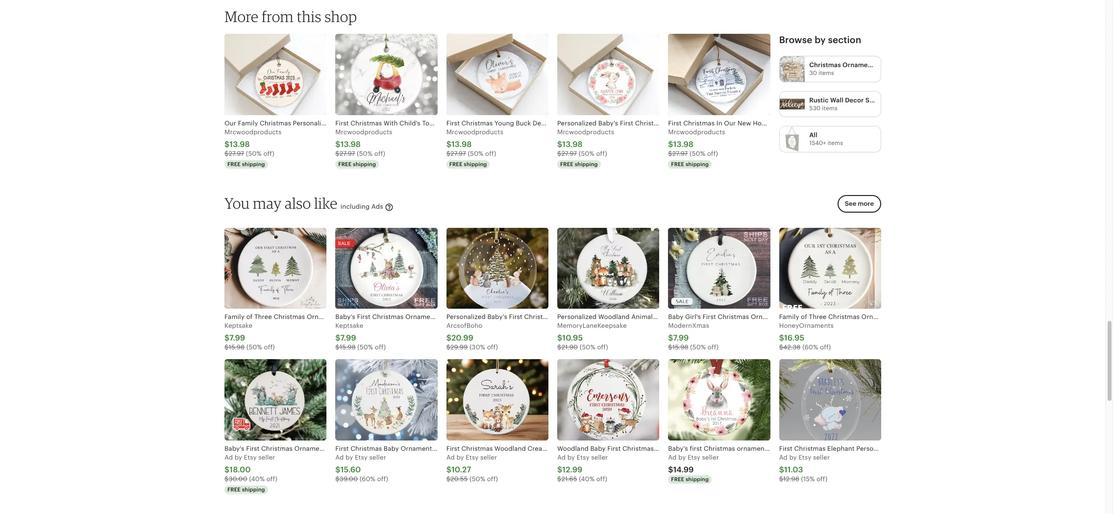 Task type: describe. For each thing, give the bounding box(es) containing it.
13.98 for first christmas young buck deer sleeping 3 inch ceramic christmas ornament with gift box image
[[451, 140, 472, 149]]

a d b y etsy seller $ 18.00 $ 30.00 (40% off) free shipping
[[225, 454, 277, 493]]

rustic wall decor signs 530 items
[[809, 96, 883, 112]]

personalized baby's first christmas ornament 2023, woodland animals glass ornament, custom baby ornament, 1st christmas, baby shower gift image
[[446, 228, 549, 309]]

y for 14.99
[[682, 454, 686, 461]]

a d b y etsy seller $ 12.99 $ 21.65 (40% off)
[[557, 454, 608, 483]]

d for 10.27
[[451, 454, 455, 461]]

seller for 12.99
[[591, 454, 608, 461]]

family of three christmas ornament - family of 3 - family ornament - personalized baby's first christmas ornament, first christmas ornament image for 7.99
[[225, 228, 327, 309]]

21.65
[[562, 476, 577, 483]]

y for 15.60
[[350, 454, 353, 461]]

free for our family christmas personalized with stockings 3 inch ceramic christmas ornament with gift box image
[[227, 161, 241, 167]]

13.98 for personalized baby's first christmas bunny and watercolor roses 3 inch ceramic christmas ornament with gift box image
[[562, 140, 583, 149]]

first christmas elephant personalized glass ornament, baby's first christmas ornament, kids ornament, custom ornament -gfy8153084 image
[[779, 359, 881, 441]]

off) inside a d b y etsy seller $ 10.27 $ 20.55 (50% off)
[[487, 476, 498, 483]]

shipping for first christmas in our new home watercolor house 3 inch ceramic christmas ornament with gift box image
[[686, 161, 709, 167]]

shop
[[325, 8, 357, 26]]

mrcwoodproducts $ 13.98 $ 27.97 (50% off) free shipping for first christmas in our new home watercolor house 3 inch ceramic christmas ornament with gift box image
[[668, 128, 725, 167]]

20.55
[[451, 476, 468, 483]]

items inside all 1540+ items
[[828, 140, 843, 147]]

7.99 for baby girl's first christmas ornament - personalized first christmas keepsake - baby's first christmas 2023 image
[[673, 334, 689, 343]]

memorylanekeepsake $ 10.95 $ 21.90 (50% off)
[[557, 322, 627, 351]]

baby's first christmas ornament.baby bunny.christmas ornament.personalized christmas ornament.baby's first christmas. image
[[668, 359, 770, 441]]

arcsofboho
[[446, 322, 483, 330]]

by
[[815, 35, 826, 45]]

etsy for 15.60
[[355, 454, 368, 461]]

shipping for first christmas young buck deer sleeping 3 inch ceramic christmas ornament with gift box image
[[464, 161, 487, 167]]

see more link
[[835, 195, 881, 219]]

a for 14.99
[[668, 454, 673, 461]]

first christmas young buck deer sleeping 3 inch ceramic christmas ornament with gift box image
[[446, 34, 549, 115]]

woodland baby first christmas ornament, personalized baby christmas ornament, deer fox racoon owl forest boy ornament, holiday baby ornament image
[[557, 359, 660, 441]]

keptsake for baby's first christmas ornament - personalized first christmas girl ornament - custom baby girl ornament 2023 image
[[335, 322, 363, 330]]

christmas ornaments 30 items
[[809, 61, 878, 77]]

free inside the a d b y etsy seller $ 14.99 free shipping
[[671, 476, 684, 482]]

d for 11.03
[[784, 454, 788, 461]]

27.97 for first christmas in our new home watercolor house 3 inch ceramic christmas ornament with gift box image
[[672, 150, 688, 157]]

13.98 for first christmas in our new home watercolor house 3 inch ceramic christmas ornament with gift box image
[[673, 140, 694, 149]]

7.99 for baby's first christmas ornament - personalized first christmas girl ornament - custom baby girl ornament 2023 image
[[340, 334, 356, 343]]

30.00
[[229, 476, 247, 483]]

more from this shop
[[225, 8, 357, 26]]

shipping inside a d b y etsy seller $ 18.00 $ 30.00 (40% off) free shipping
[[242, 487, 265, 493]]

baby's first christmas ornament, personalized christmas ornament, first christmas, woodland animal baby ornament, 3.5" wood ornament image
[[225, 359, 327, 441]]

see
[[845, 200, 857, 208]]

10.95
[[562, 334, 583, 343]]

browse
[[779, 35, 813, 45]]

first christmas in our new home watercolor house 3 inch ceramic christmas ornament with gift box image
[[668, 34, 770, 115]]

see more button
[[838, 195, 881, 213]]

27.97 for first christmas with child's toy car 3 inch ceramic christmas ornament with gift box "image"
[[340, 150, 355, 157]]

honeyornaments
[[779, 322, 834, 330]]

free inside a d b y etsy seller $ 18.00 $ 30.00 (40% off) free shipping
[[227, 487, 241, 493]]

39.00
[[340, 476, 358, 483]]

mrcwoodproducts $ 13.98 $ 27.97 (50% off) free shipping for first christmas young buck deer sleeping 3 inch ceramic christmas ornament with gift box image
[[446, 128, 503, 167]]

you
[[225, 194, 250, 212]]

items inside christmas ornaments 30 items
[[819, 70, 834, 77]]

more
[[225, 8, 259, 26]]

mrcwoodproducts $ 13.98 $ 27.97 (50% off) free shipping for first christmas with child's toy car 3 inch ceramic christmas ornament with gift box "image"
[[335, 128, 392, 167]]

this
[[297, 8, 321, 26]]

a for 12.99
[[557, 454, 562, 461]]

b for 11.03
[[789, 454, 794, 461]]

d for 15.60
[[340, 454, 344, 461]]

all
[[809, 131, 818, 139]]

also
[[285, 194, 311, 212]]

decor
[[845, 96, 864, 104]]

seller for 18.00
[[258, 454, 275, 461]]

etsy for 11.03
[[799, 454, 811, 461]]

15.98 for baby's first christmas ornament - personalized first christmas girl ornament - custom baby girl ornament 2023 image
[[340, 344, 356, 351]]

mrcwoodproducts $ 13.98 $ 27.97 (50% off) free shipping for personalized baby's first christmas bunny and watercolor roses 3 inch ceramic christmas ornament with gift box image
[[557, 128, 614, 167]]

mrcwoodproducts for personalized baby's first christmas bunny and watercolor roses 3 inch ceramic christmas ornament with gift box image
[[557, 128, 614, 136]]

off) inside "memorylanekeepsake $ 10.95 $ 21.90 (50% off)"
[[597, 344, 608, 351]]

wall
[[830, 96, 844, 104]]

13.98 for our family christmas personalized with stockings 3 inch ceramic christmas ornament with gift box image
[[230, 140, 250, 149]]

a for 10.27
[[446, 454, 451, 461]]

etsy for 18.00
[[244, 454, 257, 461]]

see more listings in the christmas ornaments section image
[[780, 56, 805, 82]]

baby's first christmas ornament - personalized first christmas girl ornament - custom baby girl ornament 2023 image
[[335, 228, 438, 309]]

d for 14.99
[[673, 454, 677, 461]]

first christmas woodland creatures christmas ornament,3 inch ceramic or aluminum ornament, cute christmas ornament, personalized ornament image
[[446, 359, 549, 441]]

10.27
[[451, 465, 471, 475]]

12.99
[[562, 465, 583, 475]]

keptsake for family of three christmas ornament - family of 3 - family ornament - personalized baby's first christmas ornament, first christmas ornament image for 7.99
[[225, 322, 253, 330]]

honeyornaments $ 16.95 $ 42.38 (60% off)
[[779, 322, 834, 351]]

(50% inside "memorylanekeepsake $ 10.95 $ 21.90 (50% off)"
[[580, 344, 596, 351]]

11.03
[[784, 465, 803, 475]]

including
[[341, 203, 370, 210]]

530
[[809, 105, 821, 112]]

memorylanekeepsake
[[557, 322, 627, 330]]

christmas
[[809, 61, 841, 69]]



Task type: vqa. For each thing, say whether or not it's contained in the screenshot.


Task type: locate. For each thing, give the bounding box(es) containing it.
a d b y etsy seller $ 11.03 $ 12.98 (15% off)
[[779, 454, 830, 483]]

shipping inside the a d b y etsy seller $ 14.99 free shipping
[[686, 476, 709, 482]]

our family christmas personalized with stockings 3 inch ceramic christmas ornament with gift box image
[[225, 34, 327, 115]]

(40% for 12.99
[[579, 476, 595, 483]]

2 y from the left
[[350, 454, 353, 461]]

(40%
[[249, 476, 265, 483], [579, 476, 595, 483]]

1 horizontal spatial keptsake
[[335, 322, 363, 330]]

1 vertical spatial (60%
[[360, 476, 376, 483]]

1 horizontal spatial (60%
[[803, 344, 818, 351]]

16.95
[[784, 334, 805, 343]]

b inside 'a d b y etsy seller $ 12.99 $ 21.65 (40% off)'
[[568, 454, 572, 461]]

mrcwoodproducts
[[225, 128, 282, 136], [335, 128, 392, 136], [446, 128, 503, 136], [557, 128, 614, 136], [668, 128, 725, 136]]

d inside a d b y etsy seller $ 15.60 $ 39.00 (60% off)
[[340, 454, 344, 461]]

free for first christmas young buck deer sleeping 3 inch ceramic christmas ornament with gift box image
[[449, 161, 463, 167]]

free for personalized baby's first christmas bunny and watercolor roses 3 inch ceramic christmas ornament with gift box image
[[560, 161, 574, 167]]

42.38
[[783, 344, 801, 351]]

(40% inside 'a d b y etsy seller $ 12.99 $ 21.65 (40% off)'
[[579, 476, 595, 483]]

a for 15.60
[[335, 454, 340, 461]]

15.60
[[341, 465, 361, 475]]

family of three christmas ornament - family of 3 - family ornament - personalized baby's first christmas ornament, first christmas ornament image for 16.95
[[779, 228, 881, 309]]

etsy for 14.99
[[688, 454, 701, 461]]

seller for 10.27
[[480, 454, 497, 461]]

seller for 14.99
[[702, 454, 719, 461]]

personalized baby's first christmas bunny and watercolor roses 3 inch ceramic christmas ornament with gift box image
[[557, 34, 660, 115]]

arcsofboho $ 20.99 $ 29.99 (30% off)
[[446, 322, 498, 351]]

d up 14.99
[[673, 454, 677, 461]]

b inside the a d b y etsy seller $ 14.99 free shipping
[[679, 454, 683, 461]]

2 keptsake $ 7.99 $ 15.98 (50% off) from the left
[[335, 322, 386, 351]]

seller inside the a d b y etsy seller $ 14.99 free shipping
[[702, 454, 719, 461]]

6 b from the left
[[789, 454, 794, 461]]

5 13.98 from the left
[[673, 140, 694, 149]]

b inside a d b y etsy seller $ 15.60 $ 39.00 (60% off)
[[346, 454, 350, 461]]

15.98
[[229, 344, 245, 351], [340, 344, 356, 351], [672, 344, 689, 351]]

7.99
[[229, 334, 245, 343], [340, 334, 356, 343], [673, 334, 689, 343]]

2 d from the left
[[340, 454, 344, 461]]

2 etsy from the left
[[355, 454, 368, 461]]

off) inside a d b y etsy seller $ 11.03 $ 12.98 (15% off)
[[817, 476, 828, 483]]

13.98 for first christmas with child's toy car 3 inch ceramic christmas ornament with gift box "image"
[[341, 140, 361, 149]]

2 mrcwoodproducts $ 13.98 $ 27.97 (50% off) free shipping from the left
[[335, 128, 392, 167]]

etsy up 14.99
[[688, 454, 701, 461]]

27.97 for first christmas young buck deer sleeping 3 inch ceramic christmas ornament with gift box image
[[451, 150, 466, 157]]

browse by section
[[779, 35, 862, 45]]

14.99
[[673, 465, 694, 475]]

4 13.98 from the left
[[562, 140, 583, 149]]

seller inside a d b y etsy seller $ 10.27 $ 20.55 (50% off)
[[480, 454, 497, 461]]

b up 15.60 on the left bottom of the page
[[346, 454, 350, 461]]

off) inside 'a d b y etsy seller $ 12.99 $ 21.65 (40% off)'
[[596, 476, 607, 483]]

1 horizontal spatial 15.98
[[340, 344, 356, 351]]

0 horizontal spatial 7.99
[[229, 334, 245, 343]]

(15%
[[801, 476, 815, 483]]

1 y from the left
[[239, 454, 242, 461]]

a inside the a d b y etsy seller $ 14.99 free shipping
[[668, 454, 673, 461]]

(60% right 39.00
[[360, 476, 376, 483]]

4 etsy from the left
[[577, 454, 590, 461]]

y inside a d b y etsy seller $ 18.00 $ 30.00 (40% off) free shipping
[[239, 454, 242, 461]]

family of three christmas ornament - family of 3 - family ornament - personalized baby's first christmas ornament, first christmas ornament image
[[225, 228, 327, 309], [779, 228, 881, 309]]

1 horizontal spatial 7.99
[[340, 334, 356, 343]]

ornaments
[[843, 61, 878, 69]]

(40% for 18.00
[[249, 476, 265, 483]]

(40% down 12.99
[[579, 476, 595, 483]]

4 y from the left
[[572, 454, 575, 461]]

seller
[[258, 454, 275, 461], [369, 454, 386, 461], [480, 454, 497, 461], [591, 454, 608, 461], [702, 454, 719, 461], [813, 454, 830, 461]]

0 vertical spatial (60%
[[803, 344, 818, 351]]

d inside 'a d b y etsy seller $ 12.99 $ 21.65 (40% off)'
[[562, 454, 566, 461]]

4 d from the left
[[562, 454, 566, 461]]

see more listings in the rustic wall decor signs section image
[[780, 92, 805, 117]]

y for 18.00
[[239, 454, 242, 461]]

modernxmas
[[668, 322, 709, 330]]

20.99
[[451, 334, 473, 343]]

0 horizontal spatial family of three christmas ornament - family of 3 - family ornament - personalized baby's first christmas ornament, first christmas ornament image
[[225, 228, 327, 309]]

like
[[314, 194, 338, 212]]

(60% right 42.38
[[803, 344, 818, 351]]

from
[[262, 8, 294, 26]]

baby girl's first christmas ornament - personalized first christmas keepsake - baby's first christmas 2023 image
[[668, 228, 770, 309]]

2 a from the left
[[335, 454, 340, 461]]

1 family of three christmas ornament - family of 3 - family ornament - personalized baby's first christmas ornament, first christmas ornament image from the left
[[225, 228, 327, 309]]

5 b from the left
[[679, 454, 683, 461]]

y up 11.03
[[793, 454, 797, 461]]

2 7.99 from the left
[[340, 334, 356, 343]]

seller inside a d b y etsy seller $ 18.00 $ 30.00 (40% off) free shipping
[[258, 454, 275, 461]]

2 15.98 from the left
[[340, 344, 356, 351]]

2 family of three christmas ornament - family of 3 - family ornament - personalized baby's first christmas ornament, first christmas ornament image from the left
[[779, 228, 881, 309]]

items inside rustic wall decor signs 530 items
[[822, 105, 838, 112]]

1 keptsake from the left
[[225, 322, 253, 330]]

(40% right the 30.00
[[249, 476, 265, 483]]

d up 12.99
[[562, 454, 566, 461]]

0 horizontal spatial 15.98
[[229, 344, 245, 351]]

b up 14.99
[[679, 454, 683, 461]]

a d b y etsy seller $ 10.27 $ 20.55 (50% off)
[[446, 454, 498, 483]]

1 horizontal spatial family of three christmas ornament - family of 3 - family ornament - personalized baby's first christmas ornament, first christmas ornament image
[[779, 228, 881, 309]]

0 horizontal spatial keptsake $ 7.99 $ 15.98 (50% off)
[[225, 322, 275, 351]]

d inside a d b y etsy seller $ 10.27 $ 20.55 (50% off)
[[451, 454, 455, 461]]

21.90
[[562, 344, 578, 351]]

3 15.98 from the left
[[672, 344, 689, 351]]

30
[[809, 70, 817, 77]]

d up 11.03
[[784, 454, 788, 461]]

1 13.98 from the left
[[230, 140, 250, 149]]

y inside a d b y etsy seller $ 10.27 $ 20.55 (50% off)
[[461, 454, 464, 461]]

2 13.98 from the left
[[341, 140, 361, 149]]

first christmas with child's toy car 3 inch ceramic christmas ornament with gift box image
[[335, 34, 438, 115]]

mrcwoodproducts $ 13.98 $ 27.97 (50% off) free shipping
[[225, 128, 282, 167], [335, 128, 392, 167], [446, 128, 503, 167], [557, 128, 614, 167], [668, 128, 725, 167]]

(50%
[[246, 150, 262, 157], [357, 150, 373, 157], [468, 150, 484, 157], [579, 150, 595, 157], [690, 150, 706, 157], [247, 344, 262, 351], [357, 344, 373, 351], [580, 344, 596, 351], [690, 344, 706, 351], [470, 476, 485, 483]]

1 (40% from the left
[[249, 476, 265, 483]]

see more listings in the all section image
[[780, 127, 805, 152]]

(50% inside modernxmas $ 7.99 $ 15.98 (50% off)
[[690, 344, 706, 351]]

4 b from the left
[[568, 454, 572, 461]]

a inside a d b y etsy seller $ 18.00 $ 30.00 (40% off) free shipping
[[225, 454, 229, 461]]

y inside 'a d b y etsy seller $ 12.99 $ 21.65 (40% off)'
[[572, 454, 575, 461]]

b for 18.00
[[235, 454, 239, 461]]

y up 12.99
[[572, 454, 575, 461]]

section
[[828, 35, 862, 45]]

items down wall
[[822, 105, 838, 112]]

a for 11.03
[[779, 454, 784, 461]]

5 etsy from the left
[[688, 454, 701, 461]]

shipping for personalized baby's first christmas bunny and watercolor roses 3 inch ceramic christmas ornament with gift box image
[[575, 161, 598, 167]]

4 seller from the left
[[591, 454, 608, 461]]

y up 15.60 on the left bottom of the page
[[350, 454, 353, 461]]

b for 14.99
[[679, 454, 683, 461]]

off) inside a d b y etsy seller $ 15.60 $ 39.00 (60% off)
[[377, 476, 388, 483]]

etsy up 18.00
[[244, 454, 257, 461]]

shipping for our family christmas personalized with stockings 3 inch ceramic christmas ornament with gift box image
[[242, 161, 265, 167]]

6 d from the left
[[784, 454, 788, 461]]

7.99 inside modernxmas $ 7.99 $ 15.98 (50% off)
[[673, 334, 689, 343]]

rustic
[[809, 96, 829, 104]]

5 d from the left
[[673, 454, 677, 461]]

more
[[858, 200, 874, 208]]

0 vertical spatial items
[[819, 70, 834, 77]]

items
[[819, 70, 834, 77], [822, 105, 838, 112], [828, 140, 843, 147]]

2 27.97 from the left
[[340, 150, 355, 157]]

18.00
[[230, 465, 251, 475]]

etsy up 11.03
[[799, 454, 811, 461]]

d up 15.60 on the left bottom of the page
[[340, 454, 344, 461]]

a inside a d b y etsy seller $ 11.03 $ 12.98 (15% off)
[[779, 454, 784, 461]]

1 a from the left
[[225, 454, 229, 461]]

5 a from the left
[[668, 454, 673, 461]]

1 27.97 from the left
[[229, 150, 244, 157]]

a
[[225, 454, 229, 461], [335, 454, 340, 461], [446, 454, 451, 461], [557, 454, 562, 461], [668, 454, 673, 461], [779, 454, 784, 461]]

2 (40% from the left
[[579, 476, 595, 483]]

shipping
[[242, 161, 265, 167], [353, 161, 376, 167], [464, 161, 487, 167], [575, 161, 598, 167], [686, 161, 709, 167], [686, 476, 709, 482], [242, 487, 265, 493]]

mrcwoodproducts for first christmas young buck deer sleeping 3 inch ceramic christmas ornament with gift box image
[[446, 128, 503, 136]]

1 etsy from the left
[[244, 454, 257, 461]]

(60%
[[803, 344, 818, 351], [360, 476, 376, 483]]

1 horizontal spatial (40%
[[579, 476, 595, 483]]

6 seller from the left
[[813, 454, 830, 461]]

2 vertical spatial items
[[828, 140, 843, 147]]

y inside the a d b y etsy seller $ 14.99 free shipping
[[682, 454, 686, 461]]

3 etsy from the left
[[466, 454, 479, 461]]

ads
[[371, 203, 383, 210]]

5 seller from the left
[[702, 454, 719, 461]]

etsy inside a d b y etsy seller $ 15.60 $ 39.00 (60% off)
[[355, 454, 368, 461]]

etsy up 15.60 on the left bottom of the page
[[355, 454, 368, 461]]

off) inside a d b y etsy seller $ 18.00 $ 30.00 (40% off) free shipping
[[267, 476, 277, 483]]

15.98 for baby girl's first christmas ornament - personalized first christmas keepsake - baby's first christmas 2023 image
[[672, 344, 689, 351]]

1 horizontal spatial keptsake $ 7.99 $ 15.98 (50% off)
[[335, 322, 386, 351]]

2 horizontal spatial 15.98
[[672, 344, 689, 351]]

3 13.98 from the left
[[451, 140, 472, 149]]

y up 14.99
[[682, 454, 686, 461]]

d
[[229, 454, 233, 461], [340, 454, 344, 461], [451, 454, 455, 461], [562, 454, 566, 461], [673, 454, 677, 461], [784, 454, 788, 461]]

a for 18.00
[[225, 454, 229, 461]]

d up '10.27'
[[451, 454, 455, 461]]

(50% inside a d b y etsy seller $ 10.27 $ 20.55 (50% off)
[[470, 476, 485, 483]]

etsy up '10.27'
[[466, 454, 479, 461]]

off) inside honeyornaments $ 16.95 $ 42.38 (60% off)
[[820, 344, 831, 351]]

etsy inside a d b y etsy seller $ 10.27 $ 20.55 (50% off)
[[466, 454, 479, 461]]

4 a from the left
[[557, 454, 562, 461]]

b inside a d b y etsy seller $ 10.27 $ 20.55 (50% off)
[[457, 454, 461, 461]]

3 7.99 from the left
[[673, 334, 689, 343]]

off) inside modernxmas $ 7.99 $ 15.98 (50% off)
[[708, 344, 719, 351]]

items down the christmas
[[819, 70, 834, 77]]

5 mrcwoodproducts $ 13.98 $ 27.97 (50% off) free shipping from the left
[[668, 128, 725, 167]]

1 mrcwoodproducts from the left
[[225, 128, 282, 136]]

mrcwoodproducts $ 13.98 $ 27.97 (50% off) free shipping for our family christmas personalized with stockings 3 inch ceramic christmas ornament with gift box image
[[225, 128, 282, 167]]

5 y from the left
[[682, 454, 686, 461]]

a d b y etsy seller $ 15.60 $ 39.00 (60% off)
[[335, 454, 388, 483]]

y inside a d b y etsy seller $ 15.60 $ 39.00 (60% off)
[[350, 454, 353, 461]]

d for 12.99
[[562, 454, 566, 461]]

items right 1540+
[[828, 140, 843, 147]]

first christmas baby ornament gift | personalized woodland creatures 3 inch ceramic christmas ornament | holiday keepsake ornament | family image
[[335, 359, 438, 441]]

12.98
[[783, 476, 799, 483]]

(60% inside honeyornaments $ 16.95 $ 42.38 (60% off)
[[803, 344, 818, 351]]

13.98
[[230, 140, 250, 149], [341, 140, 361, 149], [451, 140, 472, 149], [562, 140, 583, 149], [673, 140, 694, 149]]

etsy inside a d b y etsy seller $ 18.00 $ 30.00 (40% off) free shipping
[[244, 454, 257, 461]]

free for first christmas with child's toy car 3 inch ceramic christmas ornament with gift box "image"
[[338, 161, 352, 167]]

modernxmas $ 7.99 $ 15.98 (50% off)
[[668, 322, 719, 351]]

0 horizontal spatial keptsake
[[225, 322, 253, 330]]

d inside a d b y etsy seller $ 18.00 $ 30.00 (40% off) free shipping
[[229, 454, 233, 461]]

6 etsy from the left
[[799, 454, 811, 461]]

d for 18.00
[[229, 454, 233, 461]]

b up 11.03
[[789, 454, 794, 461]]

0 horizontal spatial (60%
[[360, 476, 376, 483]]

all 1540+ items
[[809, 131, 843, 147]]

d up 18.00
[[229, 454, 233, 461]]

etsy for 10.27
[[466, 454, 479, 461]]

27.97 for our family christmas personalized with stockings 3 inch ceramic christmas ornament with gift box image
[[229, 150, 244, 157]]

a inside a d b y etsy seller $ 15.60 $ 39.00 (60% off)
[[335, 454, 340, 461]]

may
[[253, 194, 282, 212]]

b up '10.27'
[[457, 454, 461, 461]]

3 seller from the left
[[480, 454, 497, 461]]

keptsake
[[225, 322, 253, 330], [335, 322, 363, 330]]

mrcwoodproducts for first christmas with child's toy car 3 inch ceramic christmas ornament with gift box "image"
[[335, 128, 392, 136]]

seller for 11.03
[[813, 454, 830, 461]]

a d b y etsy seller $ 14.99 free shipping
[[668, 454, 719, 482]]

b for 12.99
[[568, 454, 572, 461]]

y for 10.27
[[461, 454, 464, 461]]

seller inside a d b y etsy seller $ 11.03 $ 12.98 (15% off)
[[813, 454, 830, 461]]

a inside a d b y etsy seller $ 10.27 $ 20.55 (50% off)
[[446, 454, 451, 461]]

free
[[227, 161, 241, 167], [338, 161, 352, 167], [449, 161, 463, 167], [560, 161, 574, 167], [671, 161, 684, 167], [671, 476, 684, 482], [227, 487, 241, 493]]

29.99
[[451, 344, 468, 351]]

etsy
[[244, 454, 257, 461], [355, 454, 368, 461], [466, 454, 479, 461], [577, 454, 590, 461], [688, 454, 701, 461], [799, 454, 811, 461]]

keptsake $ 7.99 $ 15.98 (50% off)
[[225, 322, 275, 351], [335, 322, 386, 351]]

2 mrcwoodproducts from the left
[[335, 128, 392, 136]]

free for first christmas in our new home watercolor house 3 inch ceramic christmas ornament with gift box image
[[671, 161, 684, 167]]

3 d from the left
[[451, 454, 455, 461]]

seller inside 'a d b y etsy seller $ 12.99 $ 21.65 (40% off)'
[[591, 454, 608, 461]]

1 d from the left
[[229, 454, 233, 461]]

1540+
[[809, 140, 826, 147]]

15.98 inside modernxmas $ 7.99 $ 15.98 (50% off)
[[672, 344, 689, 351]]

seller for 15.60
[[369, 454, 386, 461]]

seller inside a d b y etsy seller $ 15.60 $ 39.00 (60% off)
[[369, 454, 386, 461]]

1 seller from the left
[[258, 454, 275, 461]]

0 horizontal spatial (40%
[[249, 476, 265, 483]]

3 b from the left
[[457, 454, 461, 461]]

b up 12.99
[[568, 454, 572, 461]]

y up 18.00
[[239, 454, 242, 461]]

6 a from the left
[[779, 454, 784, 461]]

5 27.97 from the left
[[672, 150, 688, 157]]

5 mrcwoodproducts from the left
[[668, 128, 725, 136]]

you may also like including ads
[[225, 194, 385, 212]]

1 b from the left
[[235, 454, 239, 461]]

2 seller from the left
[[369, 454, 386, 461]]

15.98 for family of three christmas ornament - family of 3 - family ornament - personalized baby's first christmas ornament, first christmas ornament image for 7.99
[[229, 344, 245, 351]]

b
[[235, 454, 239, 461], [346, 454, 350, 461], [457, 454, 461, 461], [568, 454, 572, 461], [679, 454, 683, 461], [789, 454, 794, 461]]

(30%
[[470, 344, 485, 351]]

off) inside arcsofboho $ 20.99 $ 29.99 (30% off)
[[487, 344, 498, 351]]

27.97 for personalized baby's first christmas bunny and watercolor roses 3 inch ceramic christmas ornament with gift box image
[[562, 150, 577, 157]]

6 y from the left
[[793, 454, 797, 461]]

etsy inside the a d b y etsy seller $ 14.99 free shipping
[[688, 454, 701, 461]]

d inside the a d b y etsy seller $ 14.99 free shipping
[[673, 454, 677, 461]]

b for 15.60
[[346, 454, 350, 461]]

2 horizontal spatial 7.99
[[673, 334, 689, 343]]

b up 18.00
[[235, 454, 239, 461]]

3 y from the left
[[461, 454, 464, 461]]

etsy inside a d b y etsy seller $ 11.03 $ 12.98 (15% off)
[[799, 454, 811, 461]]

4 mrcwoodproducts from the left
[[557, 128, 614, 136]]

y up '10.27'
[[461, 454, 464, 461]]

1 mrcwoodproducts $ 13.98 $ 27.97 (50% off) free shipping from the left
[[225, 128, 282, 167]]

b for 10.27
[[457, 454, 461, 461]]

mrcwoodproducts for our family christmas personalized with stockings 3 inch ceramic christmas ornament with gift box image
[[225, 128, 282, 136]]

1 7.99 from the left
[[229, 334, 245, 343]]

27.97
[[229, 150, 244, 157], [340, 150, 355, 157], [451, 150, 466, 157], [562, 150, 577, 157], [672, 150, 688, 157]]

b inside a d b y etsy seller $ 18.00 $ 30.00 (40% off) free shipping
[[235, 454, 239, 461]]

3 27.97 from the left
[[451, 150, 466, 157]]

b inside a d b y etsy seller $ 11.03 $ 12.98 (15% off)
[[789, 454, 794, 461]]

4 27.97 from the left
[[562, 150, 577, 157]]

(60% inside a d b y etsy seller $ 15.60 $ 39.00 (60% off)
[[360, 476, 376, 483]]

y
[[239, 454, 242, 461], [350, 454, 353, 461], [461, 454, 464, 461], [572, 454, 575, 461], [682, 454, 686, 461], [793, 454, 797, 461]]

shipping for first christmas with child's toy car 3 inch ceramic christmas ornament with gift box "image"
[[353, 161, 376, 167]]

1 vertical spatial items
[[822, 105, 838, 112]]

y inside a d b y etsy seller $ 11.03 $ 12.98 (15% off)
[[793, 454, 797, 461]]

1 15.98 from the left
[[229, 344, 245, 351]]

a inside 'a d b y etsy seller $ 12.99 $ 21.65 (40% off)'
[[557, 454, 562, 461]]

3 a from the left
[[446, 454, 451, 461]]

see more
[[845, 200, 874, 208]]

3 mrcwoodproducts from the left
[[446, 128, 503, 136]]

etsy up 12.99
[[577, 454, 590, 461]]

etsy inside 'a d b y etsy seller $ 12.99 $ 21.65 (40% off)'
[[577, 454, 590, 461]]

$ inside the a d b y etsy seller $ 14.99 free shipping
[[668, 465, 673, 475]]

off)
[[263, 150, 274, 157], [374, 150, 385, 157], [485, 150, 496, 157], [596, 150, 607, 157], [707, 150, 718, 157], [264, 344, 275, 351], [375, 344, 386, 351], [487, 344, 498, 351], [597, 344, 608, 351], [708, 344, 719, 351], [820, 344, 831, 351], [267, 476, 277, 483], [377, 476, 388, 483], [487, 476, 498, 483], [596, 476, 607, 483], [817, 476, 828, 483]]

4 mrcwoodproducts $ 13.98 $ 27.97 (50% off) free shipping from the left
[[557, 128, 614, 167]]

$
[[225, 140, 230, 149], [335, 140, 341, 149], [446, 140, 451, 149], [557, 140, 562, 149], [668, 140, 673, 149], [225, 150, 229, 157], [335, 150, 340, 157], [446, 150, 451, 157], [557, 150, 562, 157], [668, 150, 672, 157], [225, 334, 229, 343], [335, 334, 340, 343], [446, 334, 451, 343], [557, 334, 562, 343], [668, 334, 673, 343], [779, 334, 784, 343], [225, 344, 229, 351], [335, 344, 340, 351], [446, 344, 451, 351], [557, 344, 562, 351], [668, 344, 672, 351], [779, 344, 783, 351], [225, 465, 230, 475], [335, 465, 341, 475], [446, 465, 451, 475], [557, 465, 562, 475], [668, 465, 673, 475], [779, 465, 784, 475], [225, 476, 229, 483], [335, 476, 340, 483], [446, 476, 451, 483], [557, 476, 562, 483], [779, 476, 783, 483]]

(40% inside a d b y etsy seller $ 18.00 $ 30.00 (40% off) free shipping
[[249, 476, 265, 483]]

y for 11.03
[[793, 454, 797, 461]]

etsy for 12.99
[[577, 454, 590, 461]]

1 keptsake $ 7.99 $ 15.98 (50% off) from the left
[[225, 322, 275, 351]]

2 b from the left
[[346, 454, 350, 461]]

signs
[[866, 96, 883, 104]]

mrcwoodproducts for first christmas in our new home watercolor house 3 inch ceramic christmas ornament with gift box image
[[668, 128, 725, 136]]

3 mrcwoodproducts $ 13.98 $ 27.97 (50% off) free shipping from the left
[[446, 128, 503, 167]]

personalized woodland animal ornament , my first christmas / christmas ornament / kids ornament / name ornament/ stocking stuffer/ baby gift image
[[557, 228, 660, 309]]

d inside a d b y etsy seller $ 11.03 $ 12.98 (15% off)
[[784, 454, 788, 461]]

y for 12.99
[[572, 454, 575, 461]]

2 keptsake from the left
[[335, 322, 363, 330]]



